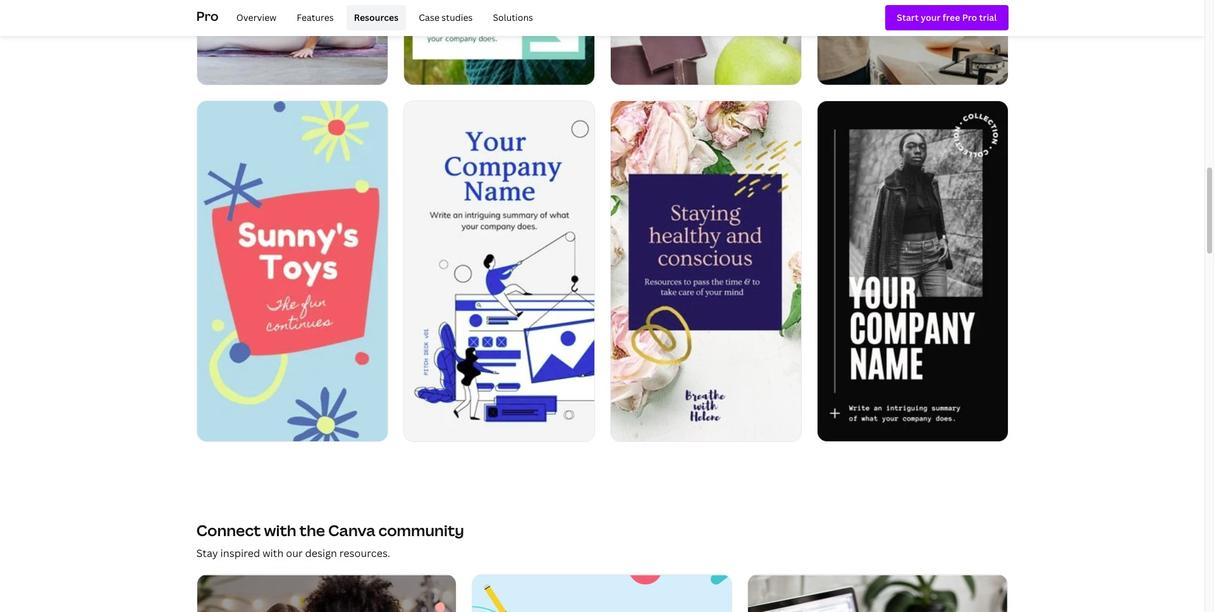Task type: locate. For each thing, give the bounding box(es) containing it.
menu bar containing overview
[[224, 5, 541, 30]]

canva
[[328, 520, 375, 541]]

features link
[[289, 5, 341, 30]]

with
[[264, 520, 296, 541], [263, 546, 284, 560]]

pro element
[[196, 0, 1009, 35]]

with left our
[[263, 546, 284, 560]]

resources
[[354, 11, 399, 23]]

features
[[297, 11, 334, 23]]

our
[[286, 546, 303, 560]]

connect
[[196, 520, 261, 541]]

the
[[300, 520, 325, 541]]

1 vertical spatial with
[[263, 546, 284, 560]]

with up our
[[264, 520, 296, 541]]

menu bar
[[224, 5, 541, 30]]

start your free pro trial image
[[897, 11, 997, 25]]

studies
[[442, 11, 473, 23]]

design
[[305, 546, 337, 560]]



Task type: vqa. For each thing, say whether or not it's contained in the screenshot.
"studies"
yes



Task type: describe. For each thing, give the bounding box(es) containing it.
resources link
[[346, 5, 406, 30]]

resources.
[[340, 546, 390, 560]]

connect with the canva community stay inspired with our design resources.
[[196, 520, 464, 560]]

solutions link
[[485, 5, 541, 30]]

case studies
[[419, 11, 473, 23]]

0 vertical spatial with
[[264, 520, 296, 541]]

menu bar inside pro element
[[224, 5, 541, 30]]

overview
[[236, 11, 277, 23]]

overview link
[[229, 5, 284, 30]]

stay
[[196, 546, 218, 560]]

solutions
[[493, 11, 533, 23]]

case studies link
[[411, 5, 480, 30]]

pro
[[196, 7, 219, 25]]

community
[[379, 520, 464, 541]]

inspired
[[220, 546, 260, 560]]

case
[[419, 11, 440, 23]]



